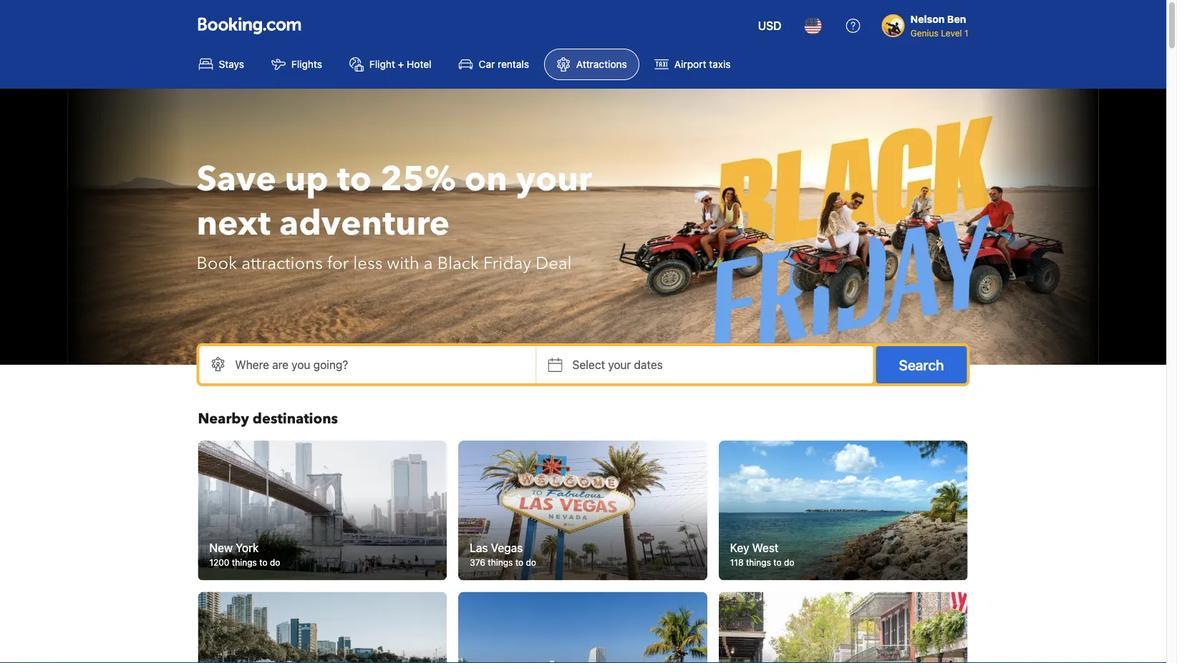 Task type: vqa. For each thing, say whether or not it's contained in the screenshot.
"SEARCH" button
yes



Task type: describe. For each thing, give the bounding box(es) containing it.
las
[[470, 542, 488, 555]]

airport
[[674, 58, 706, 70]]

25%
[[380, 156, 456, 203]]

nelson
[[911, 13, 945, 25]]

flights link
[[259, 49, 334, 80]]

with
[[387, 252, 420, 275]]

book
[[197, 252, 237, 275]]

1 horizontal spatial your
[[608, 358, 631, 372]]

west
[[752, 542, 779, 555]]

stays
[[219, 58, 244, 70]]

save up to 25% on your next adventure book attractions for less with a black friday deal
[[197, 156, 592, 275]]

attractions
[[576, 58, 627, 70]]

things for vegas
[[488, 558, 513, 568]]

for
[[327, 252, 349, 275]]

new orleans image
[[719, 593, 968, 664]]

118
[[730, 558, 744, 568]]

select your dates
[[573, 358, 663, 372]]

+
[[398, 58, 404, 70]]

new
[[209, 542, 233, 555]]

level
[[941, 28, 962, 38]]

Where are you going? search field
[[199, 347, 536, 384]]

taxis
[[709, 58, 731, 70]]

to for key west
[[774, 558, 782, 568]]

things for york
[[232, 558, 257, 568]]

ben
[[947, 13, 966, 25]]

key west 118 things to do
[[730, 542, 795, 568]]

hotel
[[407, 58, 432, 70]]

attractions link
[[544, 49, 639, 80]]

car rentals
[[479, 58, 529, 70]]

do for vegas
[[526, 558, 536, 568]]

to for las vegas
[[515, 558, 524, 568]]

car rentals link
[[447, 49, 541, 80]]

up
[[285, 156, 329, 203]]

flight + hotel link
[[337, 49, 444, 80]]

select
[[573, 358, 605, 372]]

nearby
[[198, 410, 249, 429]]

save
[[197, 156, 276, 203]]

on
[[465, 156, 508, 203]]

miami image
[[458, 593, 707, 664]]

attractions
[[242, 252, 323, 275]]

deal
[[536, 252, 572, 275]]



Task type: locate. For each thing, give the bounding box(es) containing it.
nearby destinations
[[198, 410, 338, 429]]

2 horizontal spatial things
[[746, 558, 771, 568]]

0 horizontal spatial do
[[270, 558, 280, 568]]

nelson ben genius level 1
[[911, 13, 969, 38]]

1 do from the left
[[270, 558, 280, 568]]

booking.com image
[[198, 17, 301, 34]]

a
[[424, 252, 433, 275]]

airport taxis link
[[642, 49, 743, 80]]

3 things from the left
[[746, 558, 771, 568]]

dates
[[634, 358, 663, 372]]

las vegas 376 things to do
[[470, 542, 536, 568]]

376
[[470, 558, 486, 568]]

to down vegas
[[515, 558, 524, 568]]

next
[[197, 201, 271, 247]]

do inside the 'las vegas 376 things to do'
[[526, 558, 536, 568]]

things down west
[[746, 558, 771, 568]]

0 vertical spatial your
[[516, 156, 592, 203]]

1 horizontal spatial do
[[526, 558, 536, 568]]

to right up
[[337, 156, 372, 203]]

do
[[270, 558, 280, 568], [526, 558, 536, 568], [784, 558, 795, 568]]

genius
[[911, 28, 939, 38]]

0 horizontal spatial things
[[232, 558, 257, 568]]

to for new york
[[259, 558, 268, 568]]

search
[[899, 357, 944, 373]]

san diego image
[[198, 593, 447, 664]]

do inside new york 1200 things to do
[[270, 558, 280, 568]]

key west image
[[719, 441, 968, 581]]

black
[[437, 252, 479, 275]]

usd button
[[749, 9, 790, 43]]

flight + hotel
[[369, 58, 432, 70]]

destinations
[[253, 410, 338, 429]]

vegas
[[491, 542, 523, 555]]

things inside key west 118 things to do
[[746, 558, 771, 568]]

things down vegas
[[488, 558, 513, 568]]

2 do from the left
[[526, 558, 536, 568]]

york
[[236, 542, 259, 555]]

things for west
[[746, 558, 771, 568]]

stays link
[[187, 49, 256, 80]]

your right on
[[516, 156, 592, 203]]

rentals
[[498, 58, 529, 70]]

flight
[[369, 58, 395, 70]]

1 things from the left
[[232, 558, 257, 568]]

do inside key west 118 things to do
[[784, 558, 795, 568]]

flights
[[291, 58, 322, 70]]

your account menu nelson ben genius level 1 element
[[882, 6, 974, 39]]

friday
[[483, 252, 531, 275]]

search button
[[876, 347, 967, 384]]

1 vertical spatial your
[[608, 358, 631, 372]]

to
[[337, 156, 372, 203], [259, 558, 268, 568], [515, 558, 524, 568], [774, 558, 782, 568]]

to inside the 'las vegas 376 things to do'
[[515, 558, 524, 568]]

do right 118
[[784, 558, 795, 568]]

1
[[965, 28, 969, 38]]

to inside save up to 25% on your next adventure book attractions for less with a black friday deal
[[337, 156, 372, 203]]

less
[[353, 252, 383, 275]]

things
[[232, 558, 257, 568], [488, 558, 513, 568], [746, 558, 771, 568]]

to inside key west 118 things to do
[[774, 558, 782, 568]]

to inside new york 1200 things to do
[[259, 558, 268, 568]]

airport taxis
[[674, 58, 731, 70]]

your left the dates
[[608, 358, 631, 372]]

0 horizontal spatial your
[[516, 156, 592, 203]]

2 horizontal spatial do
[[784, 558, 795, 568]]

1200
[[209, 558, 229, 568]]

do for york
[[270, 558, 280, 568]]

to down west
[[774, 558, 782, 568]]

usd
[[758, 19, 782, 33]]

do for west
[[784, 558, 795, 568]]

things inside the 'las vegas 376 things to do'
[[488, 558, 513, 568]]

key
[[730, 542, 749, 555]]

things down york
[[232, 558, 257, 568]]

to right "1200"
[[259, 558, 268, 568]]

las vegas image
[[458, 441, 707, 581]]

new york image
[[198, 441, 447, 581]]

your inside save up to 25% on your next adventure book attractions for less with a black friday deal
[[516, 156, 592, 203]]

2 things from the left
[[488, 558, 513, 568]]

3 do from the left
[[784, 558, 795, 568]]

things inside new york 1200 things to do
[[232, 558, 257, 568]]

adventure
[[279, 201, 450, 247]]

do right "1200"
[[270, 558, 280, 568]]

your
[[516, 156, 592, 203], [608, 358, 631, 372]]

new york 1200 things to do
[[209, 542, 280, 568]]

car
[[479, 58, 495, 70]]

1 horizontal spatial things
[[488, 558, 513, 568]]

do right 376
[[526, 558, 536, 568]]



